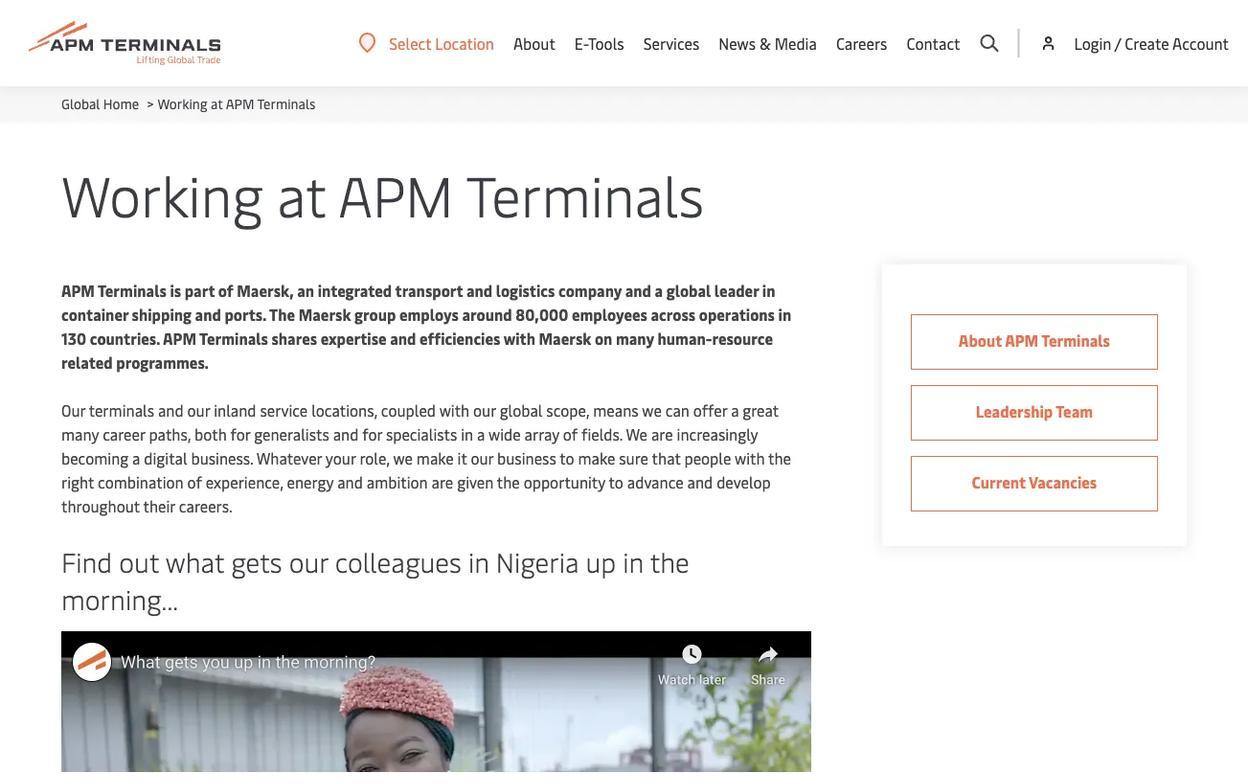Task type: describe. For each thing, give the bounding box(es) containing it.
2 vertical spatial of
[[187, 472, 202, 492]]

human-
[[658, 328, 712, 349]]

business
[[497, 448, 556, 468]]

80,000
[[516, 304, 568, 325]]

a inside the apm terminals is part of maersk, an integrated transport and logistics company and a global leader in container shipping and ports. the maersk group employs around 80,000 employees across operations in 130 countries. apm terminals shares expertise and efficiencies with maersk on many human-resource related programmes.
[[655, 280, 663, 301]]

business. whatever
[[191, 448, 322, 468]]

/
[[1115, 33, 1121, 53]]

2 horizontal spatial the
[[768, 448, 791, 468]]

careers.
[[179, 496, 233, 516]]

advance
[[627, 472, 684, 492]]

service
[[260, 400, 308, 421]]

login / create account link
[[1039, 0, 1229, 86]]

specialists
[[386, 424, 457, 445]]

2 make from the left
[[578, 448, 615, 468]]

1 horizontal spatial we
[[642, 400, 662, 421]]

apm terminals is part of maersk, an integrated transport and logistics company and a global leader in container shipping and ports. the maersk group employs around 80,000 employees across operations in 130 countries. apm terminals shares expertise and efficiencies with maersk on many human-resource related programmes.
[[61, 280, 792, 373]]

1 vertical spatial the
[[497, 472, 520, 492]]

group
[[355, 304, 396, 325]]

across
[[651, 304, 696, 325]]

0 vertical spatial to
[[560, 448, 574, 468]]

leader
[[715, 280, 759, 301]]

right
[[61, 472, 94, 492]]

efficiencies
[[420, 328, 500, 349]]

0 vertical spatial maersk
[[299, 304, 351, 325]]

nigeria
[[496, 543, 579, 579]]

current vacancies link
[[911, 456, 1158, 512]]

in left nigeria
[[468, 543, 489, 579]]

find out what gets our colleagues in nigeria up in the morning...
[[61, 543, 690, 617]]

1 horizontal spatial to
[[609, 472, 624, 492]]

locations,
[[312, 400, 377, 421]]

careers button
[[836, 0, 888, 86]]

maersk,
[[237, 280, 294, 301]]

both
[[195, 424, 227, 445]]

scope,
[[546, 400, 589, 421]]

1 vertical spatial working
[[61, 156, 263, 231]]

colleagues
[[335, 543, 462, 579]]

role,
[[360, 448, 390, 468]]

great
[[743, 400, 779, 421]]

current
[[972, 472, 1026, 492]]

vacancies
[[1029, 472, 1097, 492]]

services button
[[643, 0, 700, 86]]

logistics
[[496, 280, 555, 301]]

paths,
[[149, 424, 191, 445]]

leadership team
[[976, 401, 1093, 422]]

1 horizontal spatial maersk
[[539, 328, 591, 349]]

select location
[[389, 33, 494, 53]]

employees
[[572, 304, 648, 325]]

becoming
[[61, 448, 129, 468]]

1 horizontal spatial are
[[651, 424, 673, 445]]

global home link
[[61, 94, 139, 113]]

select
[[389, 33, 431, 53]]

login
[[1074, 33, 1112, 53]]

2 horizontal spatial with
[[735, 448, 765, 468]]

and down the people
[[687, 472, 713, 492]]

and down locations, on the bottom of page
[[333, 424, 359, 445]]

on
[[595, 328, 613, 349]]

our terminals and our inland service locations, coupled with our global scope, means we can offer a great many career paths, both for generalists and for specialists in a wide array of fields. we are increasingly becoming a digital business. whatever your role, we make it our business to make sure that people with the right combination of experience, energy and ambition are given the opportunity to advance and develop throughout their careers.
[[61, 400, 791, 516]]

team
[[1056, 401, 1093, 422]]

in right operations
[[778, 304, 792, 325]]

a up combination
[[132, 448, 140, 468]]

0 vertical spatial working
[[158, 94, 208, 113]]

and down your
[[337, 472, 363, 492]]

select location button
[[359, 32, 494, 53]]

our up both
[[187, 400, 210, 421]]

develop
[[717, 472, 771, 492]]

2 for from the left
[[362, 424, 382, 445]]

operations
[[699, 304, 775, 325]]

of inside the apm terminals is part of maersk, an integrated transport and logistics company and a global leader in container shipping and ports. the maersk group employs around 80,000 employees across operations in 130 countries. apm terminals shares expertise and efficiencies with maersk on many human-resource related programmes.
[[218, 280, 233, 301]]

0 horizontal spatial are
[[432, 472, 453, 492]]

we
[[626, 424, 648, 445]]

and up around
[[467, 280, 493, 301]]

out
[[119, 543, 159, 579]]

leadership team link
[[911, 385, 1158, 441]]

integrated
[[318, 280, 392, 301]]

create
[[1125, 33, 1169, 53]]

tools
[[588, 33, 624, 53]]

that
[[652, 448, 681, 468]]

wide
[[489, 424, 521, 445]]

our
[[61, 400, 85, 421]]

combination
[[98, 472, 184, 492]]

and down employs
[[390, 328, 416, 349]]

1 make from the left
[[417, 448, 454, 468]]

about button
[[513, 0, 556, 86]]

contact button
[[907, 0, 960, 86]]

in right up
[[623, 543, 644, 579]]

inland
[[214, 400, 256, 421]]

container
[[61, 304, 128, 325]]

can
[[666, 400, 690, 421]]

up
[[586, 543, 616, 579]]

account
[[1173, 33, 1229, 53]]

increasingly
[[677, 424, 758, 445]]

our up wide
[[473, 400, 496, 421]]



Task type: locate. For each thing, give the bounding box(es) containing it.
0 vertical spatial the
[[768, 448, 791, 468]]

ambition
[[367, 472, 428, 492]]

global up across
[[667, 280, 711, 301]]

in up it
[[461, 424, 473, 445]]

0 vertical spatial global
[[667, 280, 711, 301]]

about left e-
[[513, 33, 556, 53]]

0 horizontal spatial the
[[497, 472, 520, 492]]

coupled
[[381, 400, 436, 421]]

we left can
[[642, 400, 662, 421]]

maersk down an
[[299, 304, 351, 325]]

1 vertical spatial many
[[61, 424, 99, 445]]

the
[[768, 448, 791, 468], [497, 472, 520, 492], [650, 543, 690, 579]]

terminals
[[89, 400, 154, 421]]

0 horizontal spatial maersk
[[299, 304, 351, 325]]

130
[[61, 328, 86, 349]]

expertise
[[321, 328, 387, 349]]

with down 80,000
[[504, 328, 535, 349]]

e-tools button
[[575, 0, 624, 86]]

many
[[616, 328, 654, 349], [61, 424, 99, 445]]

an
[[297, 280, 314, 301]]

1 horizontal spatial the
[[650, 543, 690, 579]]

careers
[[836, 33, 888, 53]]

of up the careers.
[[187, 472, 202, 492]]

about for about apm terminals
[[959, 330, 1002, 351]]

about apm terminals link
[[911, 314, 1158, 370]]

working down >
[[61, 156, 263, 231]]

1 vertical spatial about
[[959, 330, 1002, 351]]

the right up
[[650, 543, 690, 579]]

for up role,
[[362, 424, 382, 445]]

0 vertical spatial at
[[211, 94, 223, 113]]

0 vertical spatial we
[[642, 400, 662, 421]]

make down fields.
[[578, 448, 615, 468]]

digital
[[144, 448, 187, 468]]

in inside our terminals and our inland service locations, coupled with our global scope, means we can offer a great many career paths, both for generalists and for specialists in a wide array of fields. we are increasingly becoming a digital business. whatever your role, we make it our business to make sure that people with the right combination of experience, energy and ambition are given the opportunity to advance and develop throughout their careers.
[[461, 424, 473, 445]]

we up ambition
[[393, 448, 413, 468]]

0 vertical spatial are
[[651, 424, 673, 445]]

1 for from the left
[[230, 424, 250, 445]]

what
[[166, 543, 224, 579]]

to up opportunity
[[560, 448, 574, 468]]

many down our
[[61, 424, 99, 445]]

0 horizontal spatial to
[[560, 448, 574, 468]]

with up develop
[[735, 448, 765, 468]]

global inside the apm terminals is part of maersk, an integrated transport and logistics company and a global leader in container shipping and ports. the maersk group employs around 80,000 employees across operations in 130 countries. apm terminals shares expertise and efficiencies with maersk on many human-resource related programmes.
[[667, 280, 711, 301]]

array
[[525, 424, 559, 445]]

media
[[775, 33, 817, 53]]

fields.
[[582, 424, 623, 445]]

our inside find out what gets our colleagues in nigeria up in the morning...
[[289, 543, 328, 579]]

for down inland
[[230, 424, 250, 445]]

find
[[61, 543, 112, 579]]

shipping
[[132, 304, 192, 325]]

a right offer
[[731, 400, 739, 421]]

0 horizontal spatial many
[[61, 424, 99, 445]]

location
[[435, 33, 494, 53]]

and
[[467, 280, 493, 301], [625, 280, 651, 301], [195, 304, 221, 325], [390, 328, 416, 349], [158, 400, 184, 421], [333, 424, 359, 445], [337, 472, 363, 492], [687, 472, 713, 492]]

0 horizontal spatial we
[[393, 448, 413, 468]]

generalists
[[254, 424, 329, 445]]

0 horizontal spatial about
[[513, 33, 556, 53]]

e-
[[575, 33, 588, 53]]

1 horizontal spatial with
[[504, 328, 535, 349]]

0 horizontal spatial global
[[500, 400, 543, 421]]

given
[[457, 472, 494, 492]]

a left wide
[[477, 424, 485, 445]]

current vacancies
[[972, 472, 1097, 492]]

make left it
[[417, 448, 454, 468]]

ports.
[[225, 304, 266, 325]]

2 horizontal spatial of
[[563, 424, 578, 445]]

news & media button
[[719, 0, 817, 86]]

news & media
[[719, 33, 817, 53]]

1 horizontal spatial make
[[578, 448, 615, 468]]

0 vertical spatial of
[[218, 280, 233, 301]]

many right on
[[616, 328, 654, 349]]

means
[[593, 400, 639, 421]]

around
[[462, 304, 512, 325]]

1 vertical spatial at
[[277, 156, 326, 231]]

1 vertical spatial are
[[432, 472, 453, 492]]

0 horizontal spatial with
[[439, 400, 470, 421]]

transport
[[395, 280, 463, 301]]

gets
[[231, 543, 282, 579]]

1 horizontal spatial at
[[277, 156, 326, 231]]

services
[[643, 33, 700, 53]]

about for about
[[513, 33, 556, 53]]

working at apm terminals
[[61, 156, 704, 231]]

resource
[[712, 328, 773, 349]]

home
[[103, 94, 139, 113]]

0 horizontal spatial at
[[211, 94, 223, 113]]

0 horizontal spatial of
[[187, 472, 202, 492]]

2 vertical spatial with
[[735, 448, 765, 468]]

are up the 'that'
[[651, 424, 673, 445]]

maersk down 80,000
[[539, 328, 591, 349]]

we
[[642, 400, 662, 421], [393, 448, 413, 468]]

and up employees
[[625, 280, 651, 301]]

of right part
[[218, 280, 233, 301]]

contact
[[907, 33, 960, 53]]

global up wide
[[500, 400, 543, 421]]

to
[[560, 448, 574, 468], [609, 472, 624, 492]]

it
[[458, 448, 467, 468]]

2 vertical spatial the
[[650, 543, 690, 579]]

0 vertical spatial many
[[616, 328, 654, 349]]

your
[[326, 448, 356, 468]]

1 vertical spatial we
[[393, 448, 413, 468]]

make
[[417, 448, 454, 468], [578, 448, 615, 468]]

to down sure
[[609, 472, 624, 492]]

our
[[187, 400, 210, 421], [473, 400, 496, 421], [471, 448, 494, 468], [289, 543, 328, 579]]

of down scope,
[[563, 424, 578, 445]]

1 horizontal spatial for
[[362, 424, 382, 445]]

1 horizontal spatial global
[[667, 280, 711, 301]]

about up leadership
[[959, 330, 1002, 351]]

career
[[103, 424, 145, 445]]

maersk
[[299, 304, 351, 325], [539, 328, 591, 349]]

the up develop
[[768, 448, 791, 468]]

people
[[684, 448, 731, 468]]

related
[[61, 352, 113, 373]]

their
[[143, 496, 175, 516]]

part
[[185, 280, 215, 301]]

countries.
[[90, 328, 160, 349]]

experience,
[[206, 472, 283, 492]]

opportunity
[[524, 472, 606, 492]]

0 vertical spatial with
[[504, 328, 535, 349]]

0 vertical spatial about
[[513, 33, 556, 53]]

apm
[[226, 94, 254, 113], [338, 156, 454, 231], [61, 280, 95, 301], [163, 328, 196, 349], [1005, 330, 1039, 351]]

many inside our terminals and our inland service locations, coupled with our global scope, means we can offer a great many career paths, both for generalists and for specialists in a wide array of fields. we are increasingly becoming a digital business. whatever your role, we make it our business to make sure that people with the right combination of experience, energy and ambition are given the opportunity to advance and develop throughout their careers.
[[61, 424, 99, 445]]

our right it
[[471, 448, 494, 468]]

1 horizontal spatial of
[[218, 280, 233, 301]]

1 vertical spatial global
[[500, 400, 543, 421]]

throughout
[[61, 496, 140, 516]]

are left 'given'
[[432, 472, 453, 492]]

global home > working at apm terminals
[[61, 94, 316, 113]]

1 vertical spatial to
[[609, 472, 624, 492]]

morning...
[[61, 580, 178, 617]]

1 vertical spatial of
[[563, 424, 578, 445]]

with up 'specialists' in the left bottom of the page
[[439, 400, 470, 421]]

the down business
[[497, 472, 520, 492]]

a up across
[[655, 280, 663, 301]]

our right gets
[[289, 543, 328, 579]]

leadership
[[976, 401, 1053, 422]]

global
[[61, 94, 100, 113]]

company
[[558, 280, 622, 301]]

employs
[[399, 304, 459, 325]]

and up paths,
[[158, 400, 184, 421]]

about inside about apm terminals link
[[959, 330, 1002, 351]]

and down part
[[195, 304, 221, 325]]

sure
[[619, 448, 649, 468]]

a
[[655, 280, 663, 301], [731, 400, 739, 421], [477, 424, 485, 445], [132, 448, 140, 468]]

global inside our terminals and our inland service locations, coupled with our global scope, means we can offer a great many career paths, both for generalists and for specialists in a wide array of fields. we are increasingly becoming a digital business. whatever your role, we make it our business to make sure that people with the right combination of experience, energy and ambition are given the opportunity to advance and develop throughout their careers.
[[500, 400, 543, 421]]

is
[[170, 280, 181, 301]]

offer
[[693, 400, 727, 421]]

>
[[147, 94, 154, 113]]

are
[[651, 424, 673, 445], [432, 472, 453, 492]]

the inside find out what gets our colleagues in nigeria up in the morning...
[[650, 543, 690, 579]]

the
[[269, 304, 295, 325]]

working right >
[[158, 94, 208, 113]]

shares
[[272, 328, 317, 349]]

in right leader
[[762, 280, 776, 301]]

0 horizontal spatial for
[[230, 424, 250, 445]]

0 horizontal spatial make
[[417, 448, 454, 468]]

many inside the apm terminals is part of maersk, an integrated transport and logistics company and a global leader in container shipping and ports. the maersk group employs around 80,000 employees across operations in 130 countries. apm terminals shares expertise and efficiencies with maersk on many human-resource related programmes.
[[616, 328, 654, 349]]

1 horizontal spatial many
[[616, 328, 654, 349]]

with inside the apm terminals is part of maersk, an integrated transport and logistics company and a global leader in container shipping and ports. the maersk group employs around 80,000 employees across operations in 130 countries. apm terminals shares expertise and efficiencies with maersk on many human-resource related programmes.
[[504, 328, 535, 349]]

1 vertical spatial with
[[439, 400, 470, 421]]

1 horizontal spatial about
[[959, 330, 1002, 351]]

news
[[719, 33, 756, 53]]

1 vertical spatial maersk
[[539, 328, 591, 349]]

about
[[513, 33, 556, 53], [959, 330, 1002, 351]]



Task type: vqa. For each thing, say whether or not it's contained in the screenshot.
Surges
no



